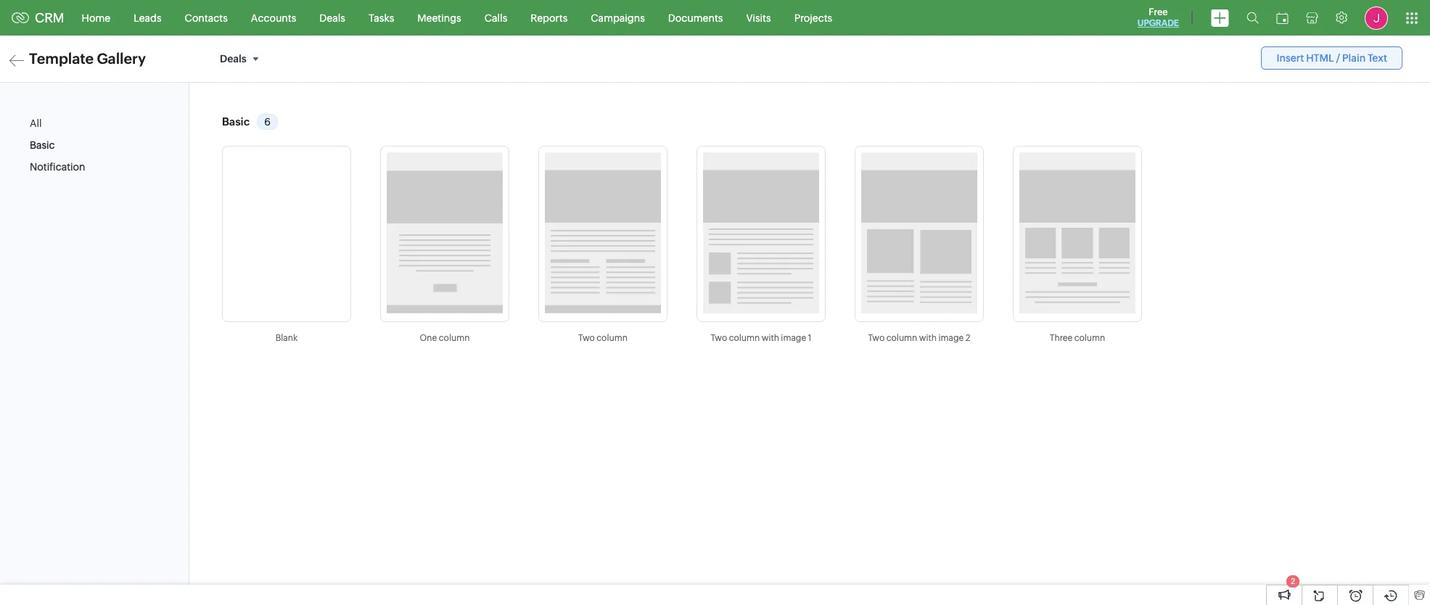 Task type: vqa. For each thing, say whether or not it's contained in the screenshot.
the type
no



Task type: describe. For each thing, give the bounding box(es) containing it.
create menu element
[[1202, 0, 1238, 35]]

not loaded image for two column
[[545, 153, 661, 314]]

gallery
[[97, 50, 146, 67]]

not loaded image for three column
[[1020, 153, 1136, 314]]

leads link
[[122, 0, 173, 35]]

two for two column with image 1
[[711, 333, 727, 343]]

insert html / plain text link
[[1261, 46, 1403, 70]]

home
[[82, 12, 110, 24]]

free
[[1149, 7, 1168, 17]]

image for 2
[[939, 333, 964, 343]]

1 vertical spatial basic
[[30, 139, 55, 151]]

tasks
[[369, 12, 394, 24]]

one column
[[420, 333, 470, 343]]

column for one column
[[439, 333, 470, 343]]

1
[[808, 333, 812, 343]]

tasks link
[[357, 0, 406, 35]]

projects link
[[783, 0, 844, 35]]

with for 2
[[919, 333, 937, 343]]

two column
[[578, 333, 628, 343]]

profile element
[[1356, 0, 1397, 35]]

column for two column
[[597, 333, 628, 343]]

0 vertical spatial 2
[[966, 333, 970, 343]]

search image
[[1247, 12, 1259, 24]]

/
[[1336, 52, 1341, 64]]

not loaded image for two column with image 2
[[861, 153, 977, 314]]

three column
[[1050, 333, 1105, 343]]

accounts
[[251, 12, 296, 24]]

three
[[1050, 333, 1073, 343]]

template gallery
[[29, 50, 146, 67]]

home link
[[70, 0, 122, 35]]

meetings
[[417, 12, 461, 24]]

campaigns
[[591, 12, 645, 24]]

documents
[[668, 12, 723, 24]]

column for two column with image 2
[[887, 333, 917, 343]]

notification
[[30, 161, 85, 173]]

calls link
[[473, 0, 519, 35]]

reports
[[531, 12, 568, 24]]

search element
[[1238, 0, 1268, 36]]

blank
[[275, 333, 298, 343]]

text
[[1368, 52, 1387, 64]]

projects
[[794, 12, 832, 24]]

two column with image 2
[[868, 333, 970, 343]]

accounts link
[[239, 0, 308, 35]]

1 horizontal spatial 2
[[1291, 577, 1295, 586]]

meetings link
[[406, 0, 473, 35]]

template
[[29, 50, 94, 67]]

deals link
[[308, 0, 357, 35]]

two for two column with image 2
[[868, 333, 885, 343]]



Task type: locate. For each thing, give the bounding box(es) containing it.
crm link
[[12, 10, 64, 25]]

0 horizontal spatial with
[[762, 333, 779, 343]]

5 not loaded image from the left
[[1020, 153, 1136, 314]]

3 not loaded image from the left
[[703, 153, 819, 314]]

plain
[[1343, 52, 1366, 64]]

1 horizontal spatial image
[[939, 333, 964, 343]]

deals inside field
[[220, 53, 247, 65]]

deals for deals field
[[220, 53, 247, 65]]

1 not loaded image from the left
[[387, 153, 503, 314]]

4 not loaded image from the left
[[861, 153, 977, 314]]

4 column from the left
[[887, 333, 917, 343]]

2
[[966, 333, 970, 343], [1291, 577, 1295, 586]]

deals down "contacts"
[[220, 53, 247, 65]]

5 column from the left
[[1074, 333, 1105, 343]]

2 horizontal spatial two
[[868, 333, 885, 343]]

profile image
[[1365, 6, 1388, 29]]

0 horizontal spatial basic
[[30, 139, 55, 151]]

1 two from the left
[[578, 333, 595, 343]]

6
[[264, 116, 271, 128]]

with
[[762, 333, 779, 343], [919, 333, 937, 343]]

0 horizontal spatial deals
[[220, 53, 247, 65]]

2 image from the left
[[939, 333, 964, 343]]

not loaded image for one column
[[387, 153, 503, 314]]

1 vertical spatial deals
[[220, 53, 247, 65]]

two column with image 1
[[711, 333, 812, 343]]

basic down all
[[30, 139, 55, 151]]

with for 1
[[762, 333, 779, 343]]

column for two column with image 1
[[729, 333, 760, 343]]

two
[[578, 333, 595, 343], [711, 333, 727, 343], [868, 333, 885, 343]]

deals for the deals link
[[320, 12, 345, 24]]

create menu image
[[1211, 9, 1229, 26]]

all
[[30, 118, 42, 129]]

1 image from the left
[[781, 333, 806, 343]]

upgrade
[[1138, 18, 1179, 28]]

2 column from the left
[[597, 333, 628, 343]]

Deals field
[[214, 46, 269, 71]]

deals left the tasks link
[[320, 12, 345, 24]]

0 horizontal spatial 2
[[966, 333, 970, 343]]

contacts link
[[173, 0, 239, 35]]

1 horizontal spatial basic
[[222, 116, 250, 128]]

crm
[[35, 10, 64, 25]]

deals
[[320, 12, 345, 24], [220, 53, 247, 65]]

1 column from the left
[[439, 333, 470, 343]]

1 with from the left
[[762, 333, 779, 343]]

2 two from the left
[[711, 333, 727, 343]]

1 horizontal spatial two
[[711, 333, 727, 343]]

3 two from the left
[[868, 333, 885, 343]]

0 horizontal spatial two
[[578, 333, 595, 343]]

calls
[[485, 12, 507, 24]]

documents link
[[657, 0, 735, 35]]

2 not loaded image from the left
[[545, 153, 661, 314]]

visits
[[746, 12, 771, 24]]

1 vertical spatial 2
[[1291, 577, 1295, 586]]

basic
[[222, 116, 250, 128], [30, 139, 55, 151]]

not loaded image for two column with image 1
[[703, 153, 819, 314]]

2 with from the left
[[919, 333, 937, 343]]

one
[[420, 333, 437, 343]]

0 horizontal spatial image
[[781, 333, 806, 343]]

column for three column
[[1074, 333, 1105, 343]]

two for two column
[[578, 333, 595, 343]]

leads
[[134, 12, 162, 24]]

contacts
[[185, 12, 228, 24]]

visits link
[[735, 0, 783, 35]]

not loaded image
[[387, 153, 503, 314], [545, 153, 661, 314], [703, 153, 819, 314], [861, 153, 977, 314], [1020, 153, 1136, 314]]

image for 1
[[781, 333, 806, 343]]

calendar image
[[1276, 12, 1289, 24]]

0 vertical spatial deals
[[320, 12, 345, 24]]

column
[[439, 333, 470, 343], [597, 333, 628, 343], [729, 333, 760, 343], [887, 333, 917, 343], [1074, 333, 1105, 343]]

1 horizontal spatial deals
[[320, 12, 345, 24]]

free upgrade
[[1138, 7, 1179, 28]]

0 vertical spatial basic
[[222, 116, 250, 128]]

image
[[781, 333, 806, 343], [939, 333, 964, 343]]

basic left 6
[[222, 116, 250, 128]]

campaigns link
[[579, 0, 657, 35]]

reports link
[[519, 0, 579, 35]]

insert
[[1277, 52, 1304, 64]]

insert html / plain text
[[1277, 52, 1387, 64]]

html
[[1306, 52, 1334, 64]]

3 column from the left
[[729, 333, 760, 343]]

1 horizontal spatial with
[[919, 333, 937, 343]]



